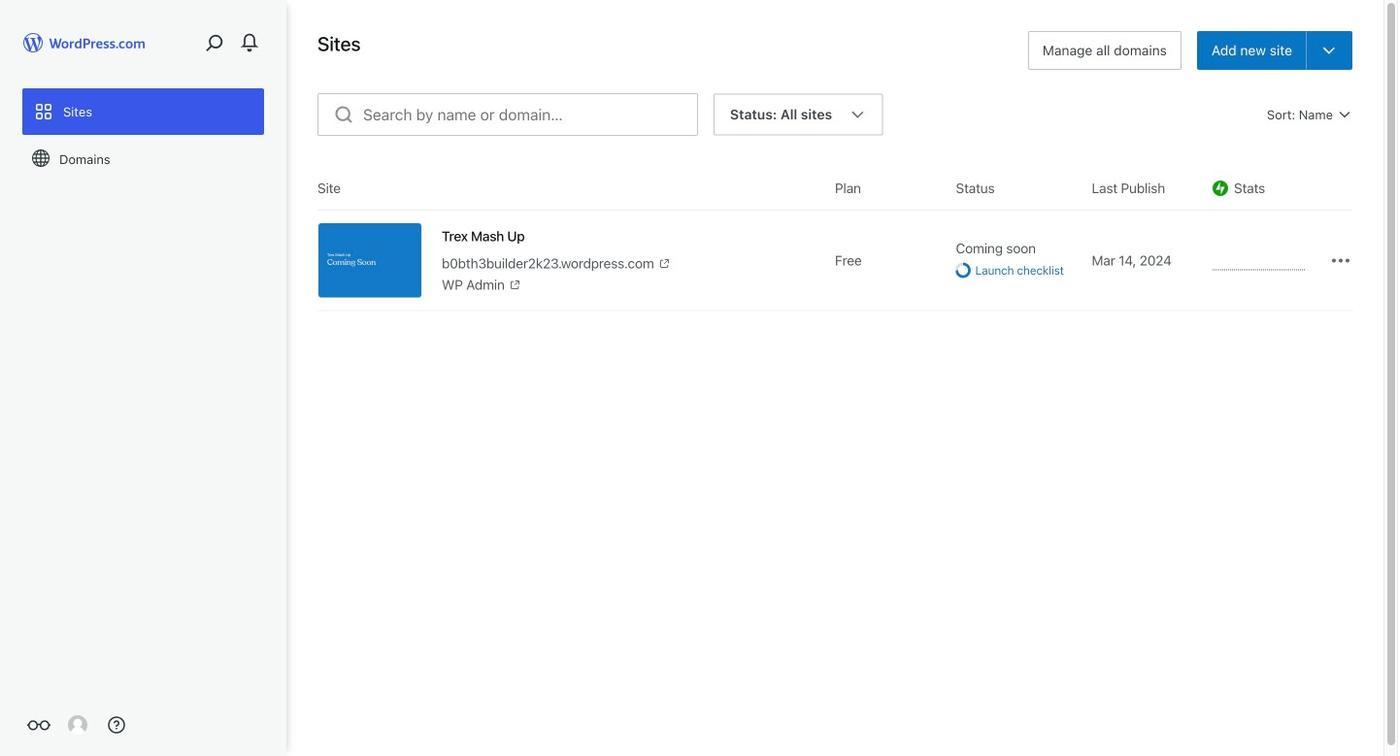 Task type: describe. For each thing, give the bounding box(es) containing it.
displaying all sites. element
[[730, 95, 832, 134]]

Search search field
[[363, 94, 697, 135]]

visit wp admin image
[[509, 278, 522, 292]]

reader image
[[27, 714, 51, 737]]



Task type: locate. For each thing, give the bounding box(es) containing it.
sorting by name. switch sorting mode image
[[1337, 107, 1353, 122]]

toggle menu image
[[1321, 42, 1338, 59]]

highest hourly views 0 image
[[1213, 258, 1305, 270]]

None search field
[[318, 93, 698, 136]]

bob builder image
[[68, 716, 87, 735]]

site actions image
[[1330, 249, 1353, 272]]



Task type: vqa. For each thing, say whether or not it's contained in the screenshot.
rightmost plugin icon
no



